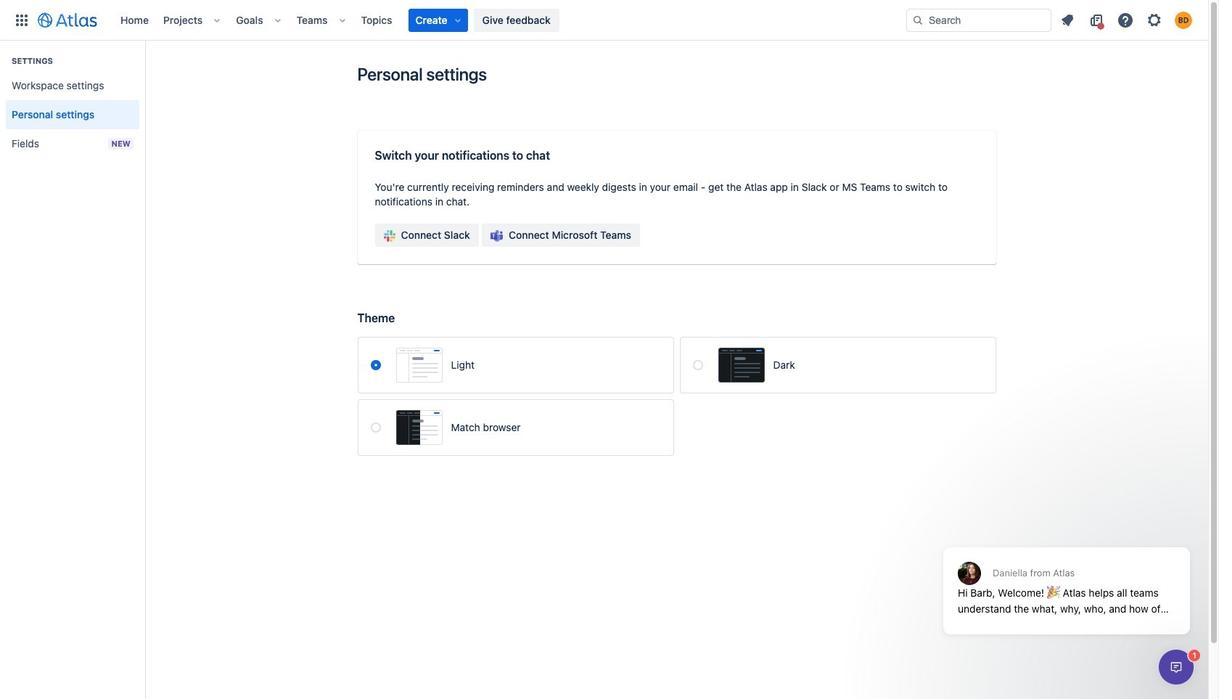 Task type: describe. For each thing, give the bounding box(es) containing it.
switch to... image
[[13, 11, 30, 29]]

0 vertical spatial dialog
[[937, 512, 1198, 646]]

1 vertical spatial dialog
[[1160, 650, 1195, 685]]

Search field
[[907, 8, 1052, 32]]



Task type: locate. For each thing, give the bounding box(es) containing it.
None search field
[[907, 8, 1052, 32]]

top element
[[9, 0, 907, 40]]

dark image
[[719, 348, 765, 383]]

account image
[[1176, 11, 1193, 29]]

help image
[[1118, 11, 1135, 29]]

dialog
[[937, 512, 1198, 646], [1160, 650, 1195, 685]]

group
[[6, 41, 139, 163]]

search image
[[913, 14, 924, 26]]

settings image
[[1147, 11, 1164, 29]]

microsoft teams image
[[491, 230, 503, 242]]

slack image
[[384, 230, 395, 242]]

light image
[[396, 348, 443, 383]]

None radio
[[693, 360, 703, 370]]

notifications image
[[1059, 11, 1077, 29]]

match browser image
[[396, 410, 443, 445]]

None radio
[[371, 360, 381, 370], [371, 423, 381, 433], [371, 360, 381, 370], [371, 423, 381, 433]]

banner
[[0, 0, 1209, 41]]



Task type: vqa. For each thing, say whether or not it's contained in the screenshot.
list
no



